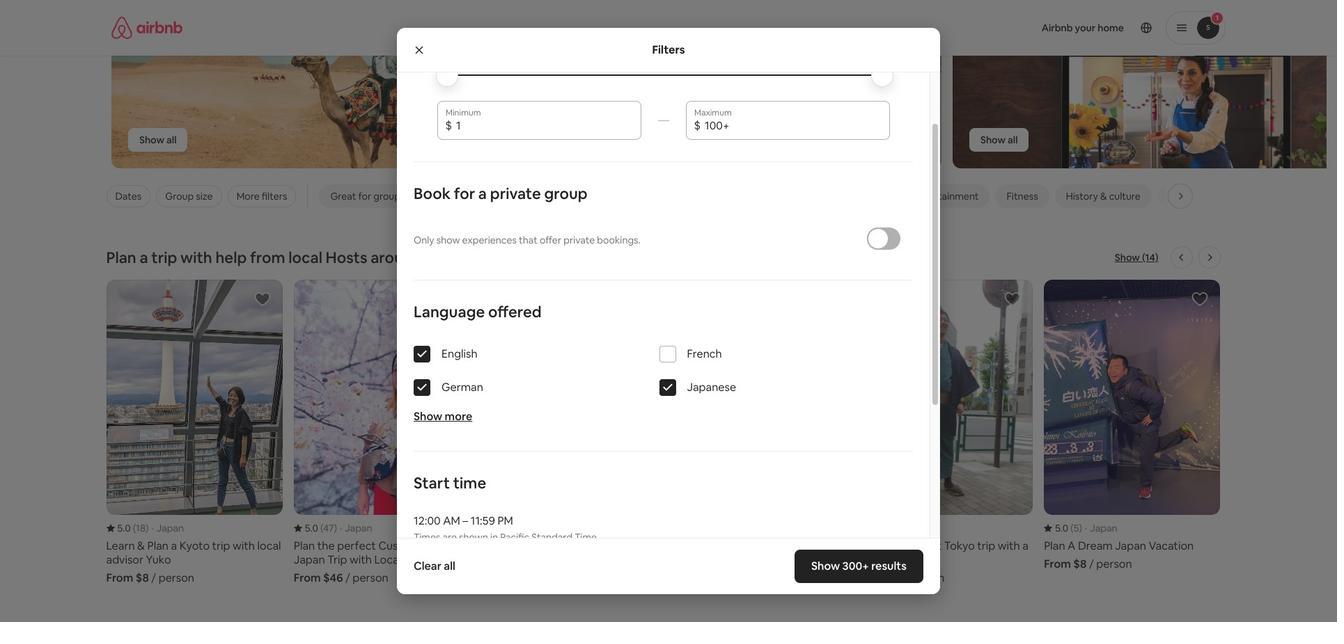 Task type: locate. For each thing, give the bounding box(es) containing it.
rating 5.0 out of 5; 47 reviews image
[[294, 522, 337, 535]]

1 horizontal spatial from $8 / person
[[857, 571, 945, 586]]

$46
[[323, 571, 343, 586]]

family
[[433, 190, 461, 203]]

· japan right 47
[[340, 522, 372, 535]]

2 & from the left
[[1100, 190, 1107, 203]]

from $8 / person inside plan a dream japan vacation group
[[1044, 557, 1132, 572]]

writing
[[618, 190, 650, 203]]

2 horizontal spatial · japan
[[1085, 522, 1118, 535]]

2 ) from the left
[[334, 522, 337, 535]]

japan right 14
[[532, 522, 559, 535]]

save this experience image
[[254, 291, 271, 308], [442, 291, 458, 308], [1004, 291, 1021, 308], [1192, 291, 1209, 308]]

$8 right 300+
[[886, 571, 899, 586]]

)
[[146, 522, 149, 535], [334, 522, 337, 535], [521, 522, 524, 535], [1079, 522, 1082, 535]]

0 horizontal spatial ·
[[152, 522, 154, 535]]

2 horizontal spatial $8
[[1074, 557, 1087, 572]]

from inside learn & plan a kyoto trip with local advisor yuko group
[[106, 571, 133, 586]]

· right 5
[[1085, 522, 1088, 535]]

0 horizontal spatial show all
[[139, 134, 177, 146]]

entertainment button
[[903, 185, 990, 208]]

history & culture button
[[1055, 185, 1152, 208]]

· japan
[[152, 522, 184, 535], [340, 522, 372, 535], [1085, 522, 1118, 535]]

filters
[[262, 190, 287, 203]]

person for 5.0 ( 5 )
[[1097, 557, 1132, 572]]

person inside plan the perfect customised japan trip with local expert group
[[353, 571, 388, 586]]

0 horizontal spatial a
[[140, 248, 148, 267]]

1 vertical spatial private
[[564, 234, 595, 247]]

0 horizontal spatial $8
[[136, 571, 149, 586]]

english
[[442, 347, 478, 361]]

) inside the create a customized guide book of tokyo with a local guide group
[[521, 522, 524, 535]]

5.0
[[117, 522, 131, 535], [305, 522, 318, 535], [493, 522, 506, 535], [1055, 522, 1069, 535]]

show for 3rd the 'show all' link from the right
[[139, 134, 164, 146]]

japan inside group
[[345, 522, 372, 535]]

from inside 'design a perfect tokyo trip with a tokyo expert' group
[[857, 571, 884, 586]]

2 japan from the left
[[345, 522, 372, 535]]

1 horizontal spatial show all
[[560, 134, 597, 146]]

) for 5.0 ( 18 )
[[146, 522, 149, 535]]

all inside clear all button
[[444, 559, 455, 574]]

1 ( from the left
[[133, 522, 136, 535]]

1 · japan from the left
[[152, 522, 184, 535]]

show
[[139, 134, 164, 146], [560, 134, 585, 146], [981, 134, 1006, 146], [1115, 251, 1140, 264], [414, 410, 442, 424], [812, 559, 840, 574]]

$8 inside learn & plan a kyoto trip with local advisor yuko group
[[136, 571, 149, 586]]

family friendly button
[[422, 185, 508, 208]]

save this experience image inside learn & plan a kyoto trip with local advisor yuko group
[[254, 291, 271, 308]]

person inside plan a dream japan vacation group
[[1097, 557, 1132, 572]]

$8 down 18
[[136, 571, 149, 586]]

3 show all from the left
[[981, 134, 1018, 146]]

plan
[[106, 248, 136, 267]]

3 · japan from the left
[[1085, 522, 1118, 535]]

a inside 'group'
[[478, 184, 487, 203]]

1 save this experience image from the left
[[254, 291, 271, 308]]

show more
[[414, 410, 472, 424]]

japan for 5.0 ( 18 )
[[157, 522, 184, 535]]

person inside 'design a perfect tokyo trip with a tokyo expert' group
[[909, 571, 945, 586]]

japan right 5
[[1090, 522, 1118, 535]]

2 horizontal spatial show all
[[981, 134, 1018, 146]]

1 vertical spatial a
[[140, 248, 148, 267]]

show more button
[[414, 410, 472, 430]]

french
[[687, 347, 722, 361]]

1 horizontal spatial $
[[694, 118, 701, 133]]

japan up results
[[903, 522, 930, 535]]

( inside plan a dream japan vacation group
[[1071, 522, 1074, 535]]

magic element
[[1169, 190, 1196, 203]]

$8
[[1074, 557, 1087, 572], [136, 571, 149, 586], [886, 571, 899, 586]]

from $8 / person inside learn & plan a kyoto trip with local advisor yuko group
[[106, 571, 194, 586]]

$ text field
[[705, 119, 881, 133]]

) for 5.0 ( 14 )
[[521, 522, 524, 535]]

( for 18
[[133, 522, 136, 535]]

· inside plan the perfect customised japan trip with local expert group
[[340, 522, 342, 535]]

language offered
[[414, 302, 542, 322]]

0 vertical spatial private
[[490, 184, 541, 203]]

2 · japan from the left
[[340, 522, 372, 535]]

fitness button
[[996, 185, 1049, 208]]

from inside plan a dream japan vacation group
[[1044, 557, 1071, 572]]

1 · from the left
[[152, 522, 154, 535]]

$ for $ text field
[[445, 118, 452, 133]]

& for arts
[[610, 190, 616, 203]]

2 ( from the left
[[320, 522, 323, 535]]

& left culture
[[1100, 190, 1107, 203]]

( inside plan the perfect customised japan trip with local expert group
[[320, 522, 323, 535]]

5.0 for 5.0 ( 5 )
[[1055, 522, 1069, 535]]

1 5.0 from the left
[[117, 522, 131, 535]]

book for a private group
[[414, 184, 588, 203]]

4 ( from the left
[[1071, 522, 1074, 535]]

japan inside learn & plan a kyoto trip with local advisor yuko group
[[157, 522, 184, 535]]

3 ( from the left
[[508, 522, 511, 535]]

4 japan from the left
[[903, 522, 930, 535]]

2 horizontal spatial ·
[[1085, 522, 1088, 535]]

1 & from the left
[[610, 190, 616, 203]]

2 $ from the left
[[694, 118, 701, 133]]

show for show 300+ results link
[[812, 559, 840, 574]]

a
[[478, 184, 487, 203], [140, 248, 148, 267]]

save this experience image inside plan the perfect customised japan trip with local expert group
[[442, 291, 458, 308]]

3 ) from the left
[[521, 522, 524, 535]]

private
[[490, 184, 541, 203], [564, 234, 595, 247]]

) inside learn & plan a kyoto trip with local advisor yuko group
[[146, 522, 149, 535]]

animals
[[525, 190, 560, 203]]

2 5.0 from the left
[[305, 522, 318, 535]]

2 horizontal spatial from $8 / person
[[1044, 557, 1132, 572]]

5
[[1074, 522, 1079, 535]]

5.0 for 5.0 ( 47 )
[[305, 522, 318, 535]]

/ for 5.0 ( 5 )
[[1089, 557, 1094, 572]]

for inside 'group'
[[454, 184, 475, 203]]

1 ) from the left
[[146, 522, 149, 535]]

friendly
[[463, 190, 497, 203]]

language
[[414, 302, 485, 322]]

( for 5
[[1071, 522, 1074, 535]]

5.0 inside the create a customized guide book of tokyo with a local guide group
[[493, 522, 506, 535]]

5.0 for 5.0 ( 14 )
[[493, 522, 506, 535]]

· japan for 5.0 ( 47 )
[[340, 522, 372, 535]]

0 vertical spatial a
[[478, 184, 487, 203]]

· right 18
[[152, 522, 154, 535]]

) for 5.0 ( 5 )
[[1079, 522, 1082, 535]]

3 · from the left
[[1085, 522, 1088, 535]]

from for 5.0 ( 5 )
[[1044, 557, 1071, 572]]

( inside the create a customized guide book of tokyo with a local guide group
[[508, 522, 511, 535]]

fitness
[[1007, 190, 1038, 203]]

for
[[454, 184, 475, 203], [358, 190, 371, 203]]

2 show all from the left
[[560, 134, 597, 146]]

4 5.0 from the left
[[1055, 522, 1069, 535]]

time.
[[575, 531, 599, 544]]

·
[[152, 522, 154, 535], [340, 522, 342, 535], [1085, 522, 1088, 535]]

save this experience image inside 'design a perfect tokyo trip with a tokyo expert' group
[[1004, 291, 1021, 308]]

0 horizontal spatial show all link
[[128, 128, 188, 152]]

& for history
[[1100, 190, 1107, 203]]

plan a dream japan vacation group
[[1044, 280, 1221, 572]]

from $8 / person
[[1044, 557, 1132, 572], [106, 571, 194, 586], [857, 571, 945, 586]]

save this experience image inside plan a dream japan vacation group
[[1192, 291, 1209, 308]]

1 horizontal spatial &
[[1100, 190, 1107, 203]]

show for show (14) link
[[1115, 251, 1140, 264]]

1 horizontal spatial · japan
[[340, 522, 372, 535]]

2 save this experience image from the left
[[442, 291, 458, 308]]

hosts
[[326, 248, 367, 267]]

/ inside plan a dream japan vacation group
[[1089, 557, 1094, 572]]

&
[[610, 190, 616, 203], [1100, 190, 1107, 203]]

1 horizontal spatial private
[[564, 234, 595, 247]]

arts & writing element
[[588, 190, 650, 203]]

2 horizontal spatial show all link
[[970, 128, 1029, 152]]

results
[[872, 559, 907, 574]]

0 horizontal spatial private
[[490, 184, 541, 203]]

filters
[[652, 42, 685, 57]]

language offered group
[[414, 302, 913, 430]]

1 horizontal spatial ·
[[340, 522, 342, 535]]

0 horizontal spatial from $8 / person
[[106, 571, 194, 586]]

(
[[133, 522, 136, 535], [320, 522, 323, 535], [508, 522, 511, 535], [1071, 522, 1074, 535]]

4 save this experience image from the left
[[1192, 291, 1209, 308]]

from $8 / person for 5.0 ( 18 )
[[106, 571, 194, 586]]

3 save this experience image from the left
[[1004, 291, 1021, 308]]

am
[[443, 514, 460, 529]]

/ for 5.0 ( 18 )
[[151, 571, 156, 586]]

& inside button
[[610, 190, 616, 203]]

show all
[[139, 134, 177, 146], [560, 134, 597, 146], [981, 134, 1018, 146]]

/ inside plan the perfect customised japan trip with local expert group
[[346, 571, 350, 586]]

1 horizontal spatial $8
[[886, 571, 899, 586]]

1 horizontal spatial show all link
[[549, 128, 608, 152]]

plan the perfect customised japan trip with local expert group
[[294, 280, 470, 586]]

more
[[445, 410, 472, 424]]

5 japan from the left
[[1090, 522, 1118, 535]]

all for first the 'show all' link from right
[[1008, 134, 1018, 146]]

· japan inside learn & plan a kyoto trip with local advisor yuko group
[[152, 522, 184, 535]]

new this week group
[[0, 0, 1337, 169]]

· japan inside plan a dream japan vacation group
[[1085, 522, 1118, 535]]

0 horizontal spatial for
[[358, 190, 371, 203]]

experiences
[[462, 234, 517, 247]]

· japan right 18
[[152, 522, 184, 535]]

offered
[[488, 302, 542, 322]]

3 show all link from the left
[[970, 128, 1029, 152]]

0 horizontal spatial &
[[610, 190, 616, 203]]

· right 47
[[340, 522, 342, 535]]

history
[[1066, 190, 1098, 203]]

2 · from the left
[[340, 522, 342, 535]]

0 horizontal spatial · japan
[[152, 522, 184, 535]]

animals button
[[514, 185, 572, 208]]

japan inside group
[[1090, 522, 1118, 535]]

are
[[443, 531, 457, 544]]

person
[[1097, 557, 1132, 572], [159, 571, 194, 586], [353, 571, 388, 586], [909, 571, 945, 586]]

3 japan from the left
[[532, 522, 559, 535]]

book for a private group group
[[414, 184, 913, 258]]

0 horizontal spatial $
[[445, 118, 452, 133]]

· japan for 5.0 ( 5 )
[[1085, 522, 1118, 535]]

1 horizontal spatial a
[[478, 184, 487, 203]]

1 $ from the left
[[445, 118, 452, 133]]

) inside plan a dream japan vacation group
[[1079, 522, 1082, 535]]

& right arts
[[610, 190, 616, 203]]

japan
[[157, 522, 184, 535], [345, 522, 372, 535], [532, 522, 559, 535], [903, 522, 930, 535], [1090, 522, 1118, 535]]

plan a trip with help from local hosts around the world
[[106, 248, 494, 267]]

japan right 47
[[345, 522, 372, 535]]

4 ) from the left
[[1079, 522, 1082, 535]]

trip
[[151, 248, 177, 267]]

( inside learn & plan a kyoto trip with local advisor yuko group
[[133, 522, 136, 535]]

5.0 inside plan the perfect customised japan trip with local expert group
[[305, 522, 318, 535]]

japan right 18
[[157, 522, 184, 535]]

5.0 ( 5 )
[[1055, 522, 1082, 535]]

show (14) link
[[1115, 251, 1159, 265]]

clear
[[414, 559, 442, 574]]

history & culture
[[1066, 190, 1141, 203]]

) for 5.0 ( 47 )
[[334, 522, 337, 535]]

· inside plan a dream japan vacation group
[[1085, 522, 1088, 535]]

more filters button
[[228, 185, 296, 208]]

start time group
[[414, 474, 913, 605]]

japan inside 'design a perfect tokyo trip with a tokyo expert' group
[[903, 522, 930, 535]]

for inside button
[[358, 190, 371, 203]]

history & culture element
[[1066, 190, 1141, 203]]

shown
[[459, 531, 488, 544]]

$8 inside plan a dream japan vacation group
[[1074, 557, 1087, 572]]

from inside plan the perfect customised japan trip with local expert group
[[294, 571, 321, 586]]

arts & writing
[[588, 190, 650, 203]]

/ inside learn & plan a kyoto trip with local advisor yuko group
[[151, 571, 156, 586]]

person inside learn & plan a kyoto trip with local advisor yuko group
[[159, 571, 194, 586]]

· inside learn & plan a kyoto trip with local advisor yuko group
[[152, 522, 154, 535]]

5.0 ( 47 )
[[305, 522, 337, 535]]

& inside 'button'
[[1100, 190, 1107, 203]]

show 300+ results link
[[795, 550, 924, 584]]

) inside plan the perfect customised japan trip with local expert group
[[334, 522, 337, 535]]

3 5.0 from the left
[[493, 522, 506, 535]]

1 horizontal spatial for
[[454, 184, 475, 203]]

rating 5.0 out of 5; 14 reviews image
[[481, 522, 524, 535]]

· japan inside plan the perfect customised japan trip with local expert group
[[340, 522, 372, 535]]

5.0 inside plan a dream japan vacation group
[[1055, 522, 1069, 535]]

1 japan from the left
[[157, 522, 184, 535]]

5.0 inside learn & plan a kyoto trip with local advisor yuko group
[[117, 522, 131, 535]]

$8 down 5
[[1074, 557, 1087, 572]]

japan inside the create a customized guide book of tokyo with a local guide group
[[532, 522, 559, 535]]

for for book
[[454, 184, 475, 203]]

· japan right 5
[[1085, 522, 1118, 535]]

arts
[[588, 190, 608, 203]]

11:59
[[471, 514, 495, 529]]



Task type: describe. For each thing, give the bounding box(es) containing it.
great
[[330, 190, 356, 203]]

japanese
[[687, 380, 736, 395]]

bookings.
[[597, 234, 641, 247]]

/ inside 'design a perfect tokyo trip with a tokyo expert' group
[[902, 571, 907, 586]]

300+
[[843, 559, 869, 574]]

entertainment
[[914, 190, 979, 203]]

from $46 / person
[[294, 571, 388, 586]]

show inside button
[[414, 410, 442, 424]]

all for clear all button
[[444, 559, 455, 574]]

all for 3rd the 'show all' link from the right
[[166, 134, 177, 146]]

clear all
[[414, 559, 455, 574]]

world
[[453, 248, 494, 267]]

5.0 for 5.0 ( 18 )
[[117, 522, 131, 535]]

profile element
[[790, 0, 1226, 56]]

12:00
[[414, 514, 441, 529]]

( for 14
[[508, 522, 511, 535]]

12:00 am – 11:59 pm times are shown in pacific standard time.
[[414, 514, 599, 544]]

( for 47
[[320, 522, 323, 535]]

pacific
[[500, 531, 529, 544]]

for for great
[[358, 190, 371, 203]]

/ for 5.0 ( 47 )
[[346, 571, 350, 586]]

clear all button
[[407, 553, 462, 581]]

standard
[[532, 531, 573, 544]]

offer
[[540, 234, 561, 247]]

save this experience image for 5.0 ( 47 )
[[442, 291, 458, 308]]

$8 inside 'design a perfect tokyo trip with a tokyo expert' group
[[886, 571, 899, 586]]

start
[[414, 474, 450, 493]]

from for 5.0 ( 47 )
[[294, 571, 321, 586]]

save this experience image for 5.0 ( 18 )
[[254, 291, 271, 308]]

learn & plan a kyoto trip with local advisor yuko group
[[106, 280, 283, 586]]

18
[[136, 522, 146, 535]]

show for 2nd the 'show all' link from the right
[[560, 134, 585, 146]]

entertainment element
[[914, 190, 979, 203]]

14
[[511, 522, 521, 535]]

german
[[442, 380, 483, 395]]

person for 5.0 ( 47 )
[[353, 571, 388, 586]]

from for 5.0 ( 18 )
[[106, 571, 133, 586]]

around
[[371, 248, 422, 267]]

person for 5.0 ( 18 )
[[159, 571, 194, 586]]

· japan for 5.0 ( 18 )
[[152, 522, 184, 535]]

$ text field
[[456, 119, 633, 133]]

only
[[414, 234, 434, 247]]

more
[[237, 190, 260, 203]]

(14)
[[1142, 251, 1159, 264]]

rating 5.0 out of 5; 5 reviews image
[[1044, 522, 1082, 535]]

plan a tour not crowed but cool sites in tokyo local group
[[669, 280, 845, 586]]

only show experiences that offer private bookings.
[[414, 234, 641, 247]]

show
[[436, 234, 460, 247]]

great for groups button
[[319, 185, 416, 208]]

save this experience image for 5.0 ( 5 )
[[1192, 291, 1209, 308]]

japan for 5.0 ( 47 )
[[345, 522, 372, 535]]

from
[[250, 248, 285, 267]]

start time
[[414, 474, 486, 493]]

animals element
[[525, 190, 560, 203]]

show for first the 'show all' link from right
[[981, 134, 1006, 146]]

2 show all link from the left
[[549, 128, 608, 152]]

from $8 / person for 5.0 ( 5 )
[[1044, 557, 1132, 572]]

the
[[425, 248, 450, 267]]

that
[[519, 234, 538, 247]]

more filters dialog
[[397, 0, 940, 623]]

arts & writing button
[[577, 185, 661, 208]]

$8 for 18
[[136, 571, 149, 586]]

magic button
[[1158, 185, 1207, 208]]

all for 2nd the 'show all' link from the right
[[587, 134, 597, 146]]

1 show all link from the left
[[128, 128, 188, 152]]

show 300+ results
[[812, 559, 907, 574]]

magic
[[1169, 190, 1196, 203]]

rating 5.0 out of 5; 18 reviews image
[[106, 522, 149, 535]]

japan for 5.0 ( 5 )
[[1090, 522, 1118, 535]]

great for groups
[[330, 190, 405, 203]]

with
[[180, 248, 212, 267]]

fitness element
[[1007, 190, 1038, 203]]

show (14)
[[1115, 251, 1159, 264]]

groups
[[374, 190, 405, 203]]

local
[[289, 248, 322, 267]]

from $8 / person inside 'design a perfect tokyo trip with a tokyo expert' group
[[857, 571, 945, 586]]

design a perfect tokyo trip with a tokyo expert group
[[857, 280, 1033, 586]]

$ for $ text box
[[694, 118, 701, 133]]

help
[[216, 248, 247, 267]]

group
[[544, 184, 588, 203]]

family friendly
[[433, 190, 497, 203]]

1 show all from the left
[[139, 134, 177, 146]]

more filters
[[237, 190, 287, 203]]

time
[[453, 474, 486, 493]]

culture
[[1109, 190, 1141, 203]]

5.0 ( 14 )
[[493, 522, 524, 535]]

· for 5.0 ( 18 )
[[152, 522, 154, 535]]

family friendly element
[[433, 190, 497, 203]]

create a customized guide book of tokyo with a local guide group
[[481, 280, 658, 586]]

· for 5.0 ( 5 )
[[1085, 522, 1088, 535]]

$8 for 5
[[1074, 557, 1087, 572]]

in
[[490, 531, 498, 544]]

pm
[[498, 514, 513, 529]]

times
[[414, 531, 440, 544]]

–
[[463, 514, 468, 529]]

book
[[414, 184, 451, 203]]

· for 5.0 ( 47 )
[[340, 522, 342, 535]]

5.0 ( 18 )
[[117, 522, 149, 535]]

47
[[323, 522, 334, 535]]

great for groups element
[[330, 190, 405, 203]]



Task type: vqa. For each thing, say whether or not it's contained in the screenshot.
5.0 ( 47 )'s The Person
yes



